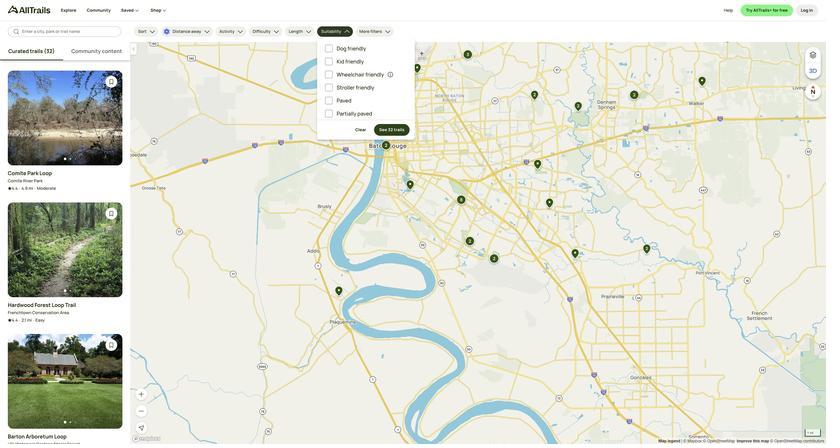 Task type: vqa. For each thing, say whether or not it's contained in the screenshot.
"acadia"
no



Task type: locate. For each thing, give the bounding box(es) containing it.
dog friendly
[[337, 45, 366, 52]]

friendly down wheelchair friendly
[[356, 84, 375, 91]]

1 horizontal spatial trails
[[394, 127, 405, 133]]

dog
[[337, 45, 347, 52]]

zoom map in image
[[138, 391, 145, 398], [138, 391, 145, 398]]

4.4 down the frenchtown at the left bottom
[[12, 317, 18, 323]]

improve
[[737, 439, 753, 444]]

group
[[325, 45, 407, 118]]

friendly left more info "icon"
[[366, 71, 384, 78]]

shop button
[[151, 0, 168, 21]]

1 vertical spatial 4.4
[[12, 317, 18, 323]]

community link
[[87, 0, 111, 21]]

(32)
[[44, 48, 55, 55]]

0 vertical spatial navigate next image
[[108, 115, 115, 121]]

distance away button
[[161, 26, 213, 37]]

· left 2.1
[[19, 318, 20, 323]]

filters
[[371, 28, 382, 34]]

add to list image
[[108, 79, 115, 85], [108, 342, 115, 349]]

park
[[27, 170, 38, 177], [34, 178, 43, 184]]

loop
[[40, 170, 52, 177], [52, 302, 64, 309], [54, 433, 67, 441]]

in
[[810, 7, 814, 13]]

0 vertical spatial mi
[[29, 186, 33, 191]]

0 vertical spatial trails
[[30, 48, 43, 55]]

4.4 inside 4.4 · 2.1 mi · easy
[[12, 317, 18, 323]]

navigate previous image
[[16, 379, 22, 385]]

wheelchair
[[337, 71, 365, 78]]

0 vertical spatial 4.4
[[12, 186, 18, 191]]

1 mi
[[808, 431, 814, 435]]

1 vertical spatial trails
[[394, 127, 405, 133]]

comite up comite river park 'link'
[[8, 170, 26, 177]]

try alltrails+ for free link
[[741, 5, 794, 16]]

1 navigate next image from the top
[[108, 115, 115, 121]]

see
[[380, 127, 387, 133]]

Enter a city, park or trail name field
[[22, 28, 116, 35]]

2 4.4 from the top
[[12, 317, 18, 323]]

openstreetmap right map on the bottom right of page
[[775, 439, 803, 444]]

loop inside hardwood forest loop trail frenchtown conservation area
[[52, 302, 64, 309]]

navigate next image for park
[[108, 115, 115, 121]]

away
[[191, 28, 201, 34]]

kid friendly
[[337, 58, 364, 65]]

hardwood
[[8, 302, 34, 309]]

hardwood forest loop trail frenchtown conservation area
[[8, 302, 76, 316]]

mi right the "4.9"
[[29, 186, 33, 191]]

free
[[780, 7, 788, 13]]

improve this map link
[[737, 439, 770, 444]]

friendly
[[348, 45, 366, 52], [346, 58, 364, 65], [366, 71, 384, 78], [356, 84, 375, 91]]

mi right 1
[[811, 431, 814, 435]]

comite
[[8, 170, 26, 177], [8, 178, 22, 184]]

tab list containing curated trails (32)
[[0, 42, 130, 60]]

trails left (32)
[[30, 48, 43, 55]]

4.4 for comite park loop
[[12, 186, 18, 191]]

add to list image for comite park loop
[[108, 79, 115, 85]]

barton
[[8, 433, 25, 441]]

4.4 left the "4.9"
[[12, 186, 18, 191]]

navigate previous image
[[16, 115, 22, 121], [16, 247, 22, 253]]

wheelchair friendly
[[337, 71, 384, 78]]

2 navigate previous image from the top
[[16, 247, 22, 253]]

comite river park link
[[8, 178, 43, 184]]

loop for arboretum
[[54, 433, 67, 441]]

paved
[[358, 110, 373, 117]]

navigate next image
[[108, 115, 115, 121], [108, 247, 115, 253], [108, 379, 115, 385]]

legend
[[668, 439, 681, 444]]

comite up the "4.9"
[[8, 178, 22, 184]]

area
[[60, 310, 69, 316]]

kid
[[337, 58, 345, 65]]

friendly down dog friendly on the top left of page
[[346, 58, 364, 65]]

mi inside 4.4 · 4.9 mi · moderate
[[29, 186, 33, 191]]

reset north and pitch image
[[807, 85, 820, 98], [807, 85, 820, 98]]

cookie consent banner dialog
[[8, 414, 819, 437]]

help link
[[725, 5, 734, 16]]

mi
[[29, 186, 33, 191], [27, 317, 32, 323], [811, 431, 814, 435]]

loop up area
[[52, 302, 64, 309]]

navigate next image for forest
[[108, 247, 115, 253]]

community
[[87, 7, 111, 13], [71, 48, 101, 55]]

1 add to list image from the top
[[108, 79, 115, 85]]

zoom map out image
[[138, 408, 145, 415], [138, 408, 145, 415]]

1 comite from the top
[[8, 170, 26, 177]]

trails inside tab
[[30, 48, 43, 55]]

reset north and pitch image for enable 3d map image on the right
[[807, 85, 820, 98]]

1 vertical spatial add to list image
[[108, 342, 115, 349]]

3 © from the left
[[771, 439, 774, 444]]

0 vertical spatial add to list image
[[108, 79, 115, 85]]

2 navigate next image from the top
[[108, 247, 115, 253]]

saved button
[[121, 0, 151, 21]]

2 vertical spatial loop
[[54, 433, 67, 441]]

4.4 · 4.9 mi · moderate
[[12, 186, 56, 192]]

navigate previous image for hardwood
[[16, 247, 22, 253]]

alltrails image
[[8, 6, 51, 13]]

2 vertical spatial navigate next image
[[108, 379, 115, 385]]

log in link
[[796, 5, 819, 16]]

distance away
[[173, 28, 201, 34]]

friendly up kid friendly
[[348, 45, 366, 52]]

distance
[[173, 28, 190, 34]]

contributors
[[804, 439, 825, 444]]

try alltrails+ for free
[[747, 7, 788, 13]]

1 horizontal spatial openstreetmap
[[775, 439, 803, 444]]

4.4 for hardwood forest loop trail
[[12, 317, 18, 323]]

community left saved
[[87, 7, 111, 13]]

map options image
[[810, 51, 818, 59], [810, 51, 818, 59]]

1 4.4 from the top
[[12, 186, 18, 191]]

1 vertical spatial community
[[71, 48, 101, 55]]

community left content
[[71, 48, 101, 55]]

1 vertical spatial loop
[[52, 302, 64, 309]]

explore link
[[61, 0, 76, 21]]

None search field
[[8, 26, 121, 37]]

openstreetmap left improve
[[708, 439, 736, 444]]

conservation
[[32, 310, 59, 316]]

mi inside 4.4 · 2.1 mi · easy
[[27, 317, 32, 323]]

suitability button
[[317, 26, 353, 37]]

2 comite from the top
[[8, 178, 22, 184]]

moderate
[[37, 186, 56, 191]]

0 horizontal spatial trails
[[30, 48, 43, 55]]

2 add to list image from the top
[[108, 342, 115, 349]]

mi for comite
[[29, 186, 33, 191]]

activity button
[[216, 26, 246, 37]]

community inside tab
[[71, 48, 101, 55]]

0 vertical spatial loop
[[40, 170, 52, 177]]

map options image for enable 3d map image on the right
[[810, 51, 818, 59]]

map legend link
[[659, 439, 682, 444]]

2 horizontal spatial ©
[[771, 439, 774, 444]]

dialog
[[0, 0, 827, 444]]

mi right 2.1
[[27, 317, 32, 323]]

curated trails (32)
[[8, 48, 55, 55]]

loop inside 'comite park loop comite river park'
[[40, 170, 52, 177]]

0 horizontal spatial openstreetmap
[[708, 439, 736, 444]]

enable 3d map image
[[810, 67, 818, 75]]

list containing map legend
[[659, 438, 825, 444]]

list
[[659, 438, 825, 444]]

loop for forest
[[52, 302, 64, 309]]

1 vertical spatial comite
[[8, 178, 22, 184]]

group containing dog friendly
[[325, 45, 407, 118]]

tab list
[[0, 42, 130, 60]]

loop for park
[[40, 170, 52, 177]]

0 vertical spatial comite
[[8, 170, 26, 177]]

4.9
[[21, 186, 28, 191]]

1 vertical spatial park
[[34, 178, 43, 184]]

trails
[[30, 48, 43, 55], [394, 127, 405, 133]]

© right | on the bottom right
[[684, 439, 687, 444]]

1 openstreetmap from the left
[[708, 439, 736, 444]]

arboretum
[[26, 433, 53, 441]]

1 vertical spatial mi
[[27, 317, 32, 323]]

0 horizontal spatial ©
[[684, 439, 687, 444]]

4.4 inside 4.4 · 4.9 mi · moderate
[[12, 186, 18, 191]]

trails right the 32
[[394, 127, 405, 133]]

saved
[[121, 7, 134, 13]]

1 navigate previous image from the top
[[16, 115, 22, 121]]

loop right arboretum
[[54, 433, 67, 441]]

1 horizontal spatial ©
[[704, 439, 707, 444]]

see 32 trails
[[380, 127, 405, 133]]

loop up moderate
[[40, 170, 52, 177]]

· left the "4.9"
[[19, 186, 20, 192]]

this
[[754, 439, 760, 444]]

1 vertical spatial navigate next image
[[108, 247, 115, 253]]

map
[[762, 439, 770, 444]]

community for community content
[[71, 48, 101, 55]]

openstreetmap
[[708, 439, 736, 444], [775, 439, 803, 444]]

©
[[684, 439, 687, 444], [704, 439, 707, 444], [771, 439, 774, 444]]

4.4
[[12, 186, 18, 191], [12, 317, 18, 323]]

park up 4.4 · 4.9 mi · moderate
[[34, 178, 43, 184]]

try
[[747, 7, 753, 13]]

0 vertical spatial navigate previous image
[[16, 115, 22, 121]]

park up 'river'
[[27, 170, 38, 177]]

barton arboretum loop
[[8, 433, 67, 441]]

0 vertical spatial community
[[87, 7, 111, 13]]

clear button
[[350, 124, 372, 136]]

© right mapbox
[[704, 439, 707, 444]]

4.4 · 2.1 mi · easy
[[12, 317, 45, 323]]

1 © from the left
[[684, 439, 687, 444]]

content
[[102, 48, 122, 55]]

enable 3d map image
[[810, 67, 818, 75]]

frenchtown
[[8, 310, 31, 316]]

© right map on the bottom right of page
[[771, 439, 774, 444]]

sort
[[138, 28, 147, 34]]

1 vertical spatial navigate previous image
[[16, 247, 22, 253]]



Task type: describe. For each thing, give the bounding box(es) containing it.
activity
[[220, 28, 235, 34]]

community content tab
[[63, 42, 130, 60]]

community content
[[71, 48, 122, 55]]

saved link
[[121, 0, 140, 21]]

shop
[[151, 7, 161, 13]]

2 vertical spatial mi
[[811, 431, 814, 435]]

length button
[[285, 26, 315, 37]]

see 32 trails button
[[374, 124, 410, 136]]

add to list image
[[108, 210, 115, 217]]

more filters button
[[356, 26, 394, 37]]

stroller friendly
[[337, 84, 375, 91]]

friendly for wheelchair friendly
[[366, 71, 384, 78]]

alltrails link
[[8, 6, 61, 16]]

difficulty
[[253, 28, 271, 34]]

difficulty button
[[249, 26, 283, 37]]

forest
[[35, 302, 51, 309]]

more
[[360, 28, 370, 34]]

navigate previous image for comite
[[16, 115, 22, 121]]

current location image
[[138, 425, 145, 432]]

map options image for enable 3d map icon
[[810, 51, 818, 59]]

easy
[[35, 317, 45, 323]]

frenchtown conservation area link
[[8, 310, 69, 316]]

stroller
[[337, 84, 355, 91]]

partially paved
[[337, 110, 373, 117]]

|
[[682, 439, 683, 444]]

sort button
[[134, 26, 158, 37]]

0 vertical spatial park
[[27, 170, 38, 177]]

partially
[[337, 110, 357, 117]]

friendly for dog friendly
[[348, 45, 366, 52]]

2 openstreetmap from the left
[[775, 439, 803, 444]]

© openstreetmap link
[[704, 439, 736, 444]]

help
[[725, 7, 734, 13]]

add to list image for barton arboretum loop
[[108, 342, 115, 349]]

mi for hardwood
[[27, 317, 32, 323]]

explore
[[61, 7, 76, 13]]

trail
[[65, 302, 76, 309]]

community for community
[[87, 7, 111, 13]]

trails inside button
[[394, 127, 405, 133]]

shop link
[[151, 0, 168, 21]]

map legend | © mapbox © openstreetmap improve this map © openstreetmap contributors
[[659, 439, 825, 444]]

suitability
[[321, 28, 341, 34]]

log in
[[801, 7, 814, 13]]

· right the "4.9"
[[35, 186, 36, 192]]

more info image
[[388, 71, 394, 78]]

length
[[289, 28, 303, 34]]

· left easy
[[33, 318, 34, 323]]

2.1
[[21, 317, 26, 323]]

© mapbox link
[[684, 439, 702, 444]]

log
[[801, 7, 809, 13]]

clear
[[356, 127, 367, 133]]

1
[[808, 431, 810, 435]]

3 navigate next image from the top
[[108, 379, 115, 385]]

friendly for stroller friendly
[[356, 84, 375, 91]]

reset north and pitch image for enable 3d map icon
[[807, 85, 820, 98]]

more filters
[[360, 28, 382, 34]]

map region
[[130, 42, 827, 444]]

curated
[[8, 48, 29, 55]]

friendly for kid friendly
[[346, 58, 364, 65]]

alltrails+
[[754, 7, 773, 13]]

curated trails (32) tab
[[0, 42, 63, 60]]

paved
[[337, 97, 352, 104]]

comite park loop comite river park
[[8, 170, 52, 184]]

mapbox
[[688, 439, 702, 444]]

32
[[388, 127, 393, 133]]

for
[[773, 7, 779, 13]]

map
[[659, 439, 667, 444]]

© openstreetmap contributors link
[[771, 439, 825, 444]]

2 © from the left
[[704, 439, 707, 444]]

river
[[23, 178, 33, 184]]



